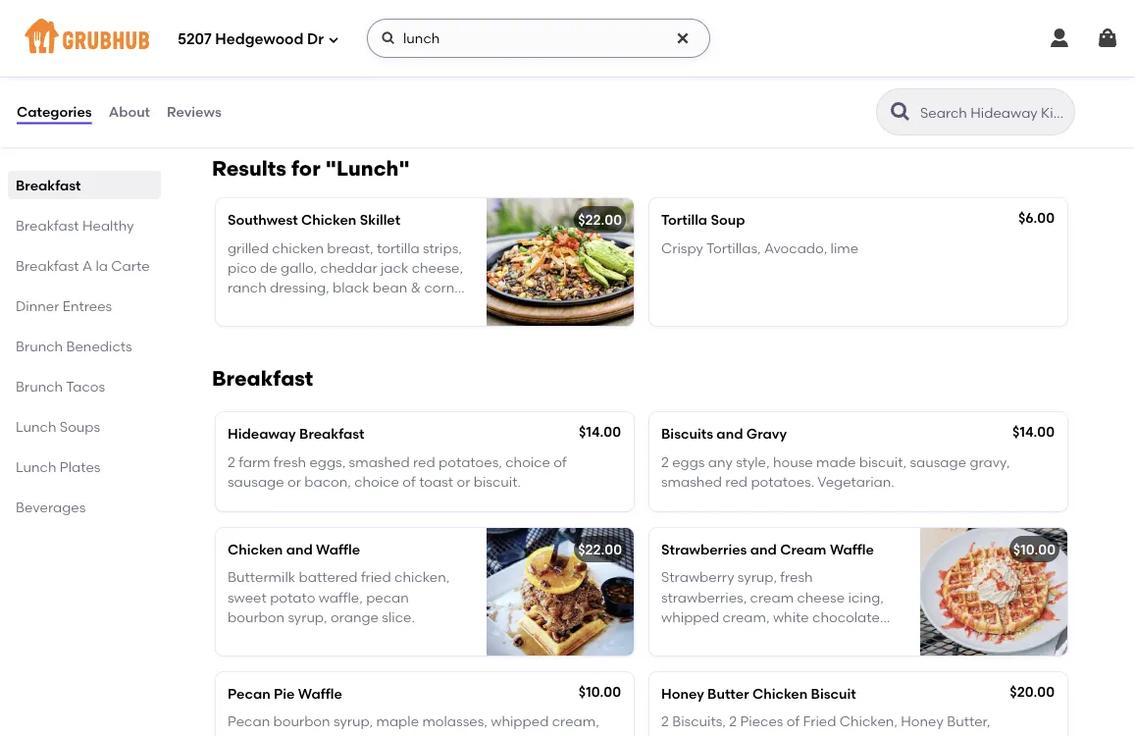 Task type: vqa. For each thing, say whether or not it's contained in the screenshot.
bottom cottage
no



Task type: locate. For each thing, give the bounding box(es) containing it.
crispy
[[662, 239, 704, 256]]

1 vertical spatial fresh
[[781, 569, 814, 586]]

fresh down cream in the bottom right of the page
[[781, 569, 814, 586]]

southwest chicken skillet
[[228, 212, 401, 228]]

1 vertical spatial bourbon
[[273, 714, 330, 730]]

min right 25–40
[[106, 29, 128, 43]]

cheese,
[[412, 259, 463, 276]]

2 for 2 biscuits, 2 pieces of fried chicken, honey butter, smashed red potatoes
[[662, 714, 669, 730]]

whipped
[[662, 609, 720, 626], [491, 714, 549, 730]]

0 horizontal spatial svg image
[[676, 30, 691, 46]]

0 vertical spatial cream,
[[723, 609, 770, 626]]

min right 20–30
[[300, 29, 321, 43]]

syrup, up pecans.
[[334, 714, 373, 730]]

0 horizontal spatial $14.00
[[579, 424, 621, 440]]

lunch
[[16, 418, 56, 435], [16, 459, 56, 475]]

1 vertical spatial $22.00
[[578, 541, 622, 558]]

1 horizontal spatial of
[[554, 453, 567, 470]]

1 vertical spatial honey
[[902, 714, 944, 730]]

1.3
[[218, 29, 232, 43]]

syrup, inside buttermilk battered fried chicken, sweet potato waffle, pecan bourbon syrup, orange slice.
[[288, 609, 327, 626]]

1 horizontal spatial svg image
[[381, 30, 397, 46]]

chicken
[[301, 212, 357, 228], [228, 541, 283, 558], [753, 686, 808, 702]]

healthy
[[82, 217, 134, 234]]

pecan inside pecan bourbon syrup, maple molasses, whipped cream, candied pecans. vegetarian.
[[228, 714, 270, 730]]

soup
[[711, 212, 746, 228]]

icing,
[[849, 589, 885, 606]]

1 horizontal spatial or
[[457, 473, 471, 490]]

2 horizontal spatial of
[[787, 714, 800, 730]]

of up potatoes
[[787, 714, 800, 730]]

waffle right pie
[[298, 686, 342, 702]]

0 vertical spatial pecan
[[228, 686, 271, 702]]

0 vertical spatial choice
[[506, 453, 551, 470]]

2 inside 2 farm fresh eggs, smashed red potatoes, choice of sausage or bacon, choice of toast or biscuit.
[[228, 453, 235, 470]]

1 vertical spatial vegetarian.
[[756, 629, 833, 646]]

of left toast
[[403, 473, 416, 490]]

potatoes,
[[439, 453, 503, 470]]

honey inside 2 biscuits, 2 pieces of fried chicken, honey butter, smashed red potatoes
[[902, 714, 944, 730]]

svg image
[[1049, 27, 1072, 50], [1097, 27, 1120, 50], [676, 30, 691, 46]]

jack
[[381, 259, 409, 276]]

1 horizontal spatial chicken
[[301, 212, 357, 228]]

cream, inside strawberry syrup, fresh strawberries, cream cheese icing, whipped cream, white chocolate chip crumble. vegetarian.
[[723, 609, 770, 626]]

honey
[[662, 686, 705, 702], [902, 714, 944, 730]]

honey left the butter,
[[902, 714, 944, 730]]

2 horizontal spatial and
[[751, 541, 777, 558]]

biscuits,
[[673, 714, 726, 730]]

lunch inside tab
[[16, 418, 56, 435]]

cheese
[[798, 589, 845, 606]]

1 horizontal spatial smashed
[[662, 473, 723, 490]]

0 vertical spatial chicken
[[301, 212, 357, 228]]

breakfast up 'breakfast healthy'
[[16, 177, 81, 193]]

0 vertical spatial brunch
[[16, 338, 63, 354]]

syrup, up cream
[[738, 569, 778, 586]]

chicken up breast,
[[301, 212, 357, 228]]

breakfast left a
[[16, 257, 79, 274]]

farm
[[239, 453, 270, 470]]

min
[[106, 29, 128, 43], [300, 29, 321, 43]]

chicken,
[[395, 569, 450, 586]]

2 min from the left
[[300, 29, 321, 43]]

svg image
[[381, 30, 397, 46], [328, 34, 340, 46]]

pecan up candied
[[228, 714, 270, 730]]

toast
[[419, 473, 454, 490]]

2 pecan from the top
[[228, 714, 270, 730]]

red down any
[[726, 473, 748, 490]]

fresh down hideaway breakfast
[[274, 453, 306, 470]]

fried
[[804, 714, 837, 730]]

about button
[[108, 77, 151, 147]]

brunch benedicts tab
[[16, 336, 153, 356]]

choice right the bacon, on the left
[[355, 473, 400, 490]]

style,
[[736, 453, 770, 470]]

0 horizontal spatial honey
[[662, 686, 705, 702]]

option group
[[16, 3, 352, 53]]

2 or from the left
[[457, 473, 471, 490]]

la
[[96, 257, 108, 274]]

black
[[333, 279, 370, 296]]

pecan
[[228, 686, 271, 702], [228, 714, 270, 730]]

fresh inside strawberry syrup, fresh strawberries, cream cheese icing, whipped cream, white chocolate chip crumble. vegetarian.
[[781, 569, 814, 586]]

sausage down farm
[[228, 473, 284, 490]]

2 vertical spatial syrup,
[[334, 714, 373, 730]]

lunch left soups
[[16, 418, 56, 435]]

and up battered
[[286, 541, 313, 558]]

1 vertical spatial whipped
[[491, 714, 549, 730]]

pecan pie waffle
[[228, 686, 342, 702]]

lime
[[831, 239, 859, 256]]

bourbon up pecans.
[[273, 714, 330, 730]]

syrup,
[[738, 569, 778, 586], [288, 609, 327, 626], [334, 714, 373, 730]]

1 vertical spatial sausage
[[228, 473, 284, 490]]

0 vertical spatial vegetarian.
[[818, 473, 895, 490]]

red inside 2 eggs any style, house made biscuit, sausage gravy, smashed red potatoes. vegetarian.
[[726, 473, 748, 490]]

dinner entrees
[[16, 297, 112, 314]]

dinner entrees tab
[[16, 296, 153, 316]]

2 up smashed at right bottom
[[662, 714, 669, 730]]

gravy
[[747, 426, 787, 442]]

$14.00 for gravy,
[[1013, 424, 1055, 440]]

brunch down dinner
[[16, 338, 63, 354]]

soups
[[60, 418, 100, 435]]

1 vertical spatial smashed
[[662, 473, 723, 490]]

1 vertical spatial lunch
[[16, 459, 56, 475]]

2 inside 2 eggs any style, house made biscuit, sausage gravy, smashed red potatoes. vegetarian.
[[662, 453, 669, 470]]

waffle right cream in the bottom right of the page
[[830, 541, 875, 558]]

grilled chicken breast, tortilla strips, pico de gallo,  cheddar jack cheese, ranch dressing,  black bean & corn salsa, rice, avocado
[[228, 239, 463, 316]]

choice
[[506, 453, 551, 470], [355, 473, 400, 490]]

smashed
[[662, 733, 724, 737]]

choice up biscuit.
[[506, 453, 551, 470]]

breakfast healthy
[[16, 217, 134, 234]]

2 vertical spatial vegetarian.
[[342, 733, 419, 737]]

smashed
[[349, 453, 410, 470], [662, 473, 723, 490]]

1 horizontal spatial svg image
[[1049, 27, 1072, 50]]

chip
[[662, 629, 691, 646]]

$22.00
[[578, 212, 622, 228], [578, 541, 622, 558]]

1 horizontal spatial min
[[300, 29, 321, 43]]

2 horizontal spatial syrup,
[[738, 569, 778, 586]]

1 vertical spatial brunch
[[16, 378, 63, 395]]

eggs,
[[310, 453, 346, 470]]

1 vertical spatial of
[[403, 473, 416, 490]]

syrup, inside strawberry syrup, fresh strawberries, cream cheese icing, whipped cream, white chocolate chip crumble. vegetarian.
[[738, 569, 778, 586]]

1 horizontal spatial whipped
[[662, 609, 720, 626]]

red inside 2 farm fresh eggs, smashed red potatoes, choice of sausage or bacon, choice of toast or biscuit.
[[413, 453, 436, 470]]

chicken and waffle image
[[487, 528, 634, 656]]

pecan for pecan pie waffle
[[228, 686, 271, 702]]

sausage left gravy,
[[911, 453, 967, 470]]

25–40
[[69, 29, 104, 43]]

breakfast for breakfast healthy
[[16, 217, 79, 234]]

1 vertical spatial red
[[726, 473, 748, 490]]

0 vertical spatial whipped
[[662, 609, 720, 626]]

0 horizontal spatial red
[[413, 453, 436, 470]]

whipped right 'molasses,'
[[491, 714, 549, 730]]

brunch up lunch soups
[[16, 378, 63, 395]]

1 vertical spatial pecan
[[228, 714, 270, 730]]

southwest chicken skillet image
[[487, 198, 634, 326]]

breakfast up eggs,
[[299, 426, 365, 442]]

chicken and waffle
[[228, 541, 360, 558]]

lunch plates tab
[[16, 457, 153, 477]]

biscuit,
[[860, 453, 907, 470]]

0 horizontal spatial fresh
[[274, 453, 306, 470]]

1 horizontal spatial and
[[717, 426, 744, 442]]

1 vertical spatial choice
[[355, 473, 400, 490]]

0 vertical spatial red
[[413, 453, 436, 470]]

0 horizontal spatial smashed
[[349, 453, 410, 470]]

1 $14.00 from the left
[[579, 424, 621, 440]]

and left cream in the bottom right of the page
[[751, 541, 777, 558]]

brunch for brunch tacos
[[16, 378, 63, 395]]

lunch up beverages at the left bottom
[[16, 459, 56, 475]]

red up toast
[[413, 453, 436, 470]]

honey up biscuits,
[[662, 686, 705, 702]]

vegetarian. inside 2 eggs any style, house made biscuit, sausage gravy, smashed red potatoes. vegetarian.
[[818, 473, 895, 490]]

0 vertical spatial lunch
[[16, 418, 56, 435]]

dressing,
[[270, 279, 330, 296]]

0 vertical spatial sausage
[[911, 453, 967, 470]]

breakfast for the breakfast tab
[[16, 177, 81, 193]]

Search for food, convenience, alcohol... search field
[[367, 19, 711, 58]]

biscuits and gravy
[[662, 426, 787, 442]]

fresh inside 2 farm fresh eggs, smashed red potatoes, choice of sausage or bacon, choice of toast or biscuit.
[[274, 453, 306, 470]]

of inside 2 biscuits, 2 pieces of fried chicken, honey butter, smashed red potatoes
[[787, 714, 800, 730]]

mi
[[236, 29, 250, 43]]

0 horizontal spatial whipped
[[491, 714, 549, 730]]

2 horizontal spatial chicken
[[753, 686, 808, 702]]

2 $22.00 from the top
[[578, 541, 622, 558]]

Search Hideaway Kitchen & Bar search field
[[919, 103, 1069, 122]]

strawberries and cream waffle image
[[921, 528, 1068, 656]]

vegetarian. down made
[[818, 473, 895, 490]]

2
[[228, 453, 235, 470], [662, 453, 669, 470], [662, 714, 669, 730], [730, 714, 737, 730]]

or down potatoes,
[[457, 473, 471, 490]]

sausage
[[911, 453, 967, 470], [228, 473, 284, 490]]

1 horizontal spatial cream,
[[723, 609, 770, 626]]

results
[[212, 156, 287, 181]]

1 or from the left
[[288, 473, 301, 490]]

2 brunch from the top
[[16, 378, 63, 395]]

0 vertical spatial $10.00
[[1014, 541, 1056, 558]]

0 vertical spatial $22.00
[[578, 212, 622, 228]]

0 horizontal spatial choice
[[355, 473, 400, 490]]

1 vertical spatial chicken
[[228, 541, 283, 558]]

vegetarian. down 'white'
[[756, 629, 833, 646]]

1 horizontal spatial sausage
[[911, 453, 967, 470]]

0 vertical spatial bourbon
[[228, 609, 285, 626]]

vegetarian. down maple
[[342, 733, 419, 737]]

pecan left pie
[[228, 686, 271, 702]]

biscuits
[[662, 426, 714, 442]]

whipped down strawberries,
[[662, 609, 720, 626]]

1 $22.00 from the top
[[578, 212, 622, 228]]

2 for 2 farm fresh eggs, smashed red potatoes, choice of sausage or bacon, choice of toast or biscuit.
[[228, 453, 235, 470]]

salsa,
[[228, 299, 266, 316]]

1 horizontal spatial honey
[[902, 714, 944, 730]]

lunch inside tab
[[16, 459, 56, 475]]

of right potatoes,
[[554, 453, 567, 470]]

chicken up buttermilk
[[228, 541, 283, 558]]

0 horizontal spatial syrup,
[[288, 609, 327, 626]]

1 horizontal spatial syrup,
[[334, 714, 373, 730]]

tortilla soup
[[662, 212, 746, 228]]

1 horizontal spatial red
[[726, 473, 748, 490]]

1 vertical spatial cream,
[[553, 714, 600, 730]]

0 vertical spatial fresh
[[274, 453, 306, 470]]

$10.00
[[1014, 541, 1056, 558], [579, 684, 621, 700]]

2 vertical spatial of
[[787, 714, 800, 730]]

sausage inside 2 farm fresh eggs, smashed red potatoes, choice of sausage or bacon, choice of toast or biscuit.
[[228, 473, 284, 490]]

strawberry syrup, fresh strawberries, cream cheese icing, whipped cream, white chocolate chip crumble. vegetarian.
[[662, 569, 885, 646]]

0 horizontal spatial and
[[286, 541, 313, 558]]

smashed down eggs
[[662, 473, 723, 490]]

0 horizontal spatial cream,
[[553, 714, 600, 730]]

0 horizontal spatial min
[[106, 29, 128, 43]]

reviews
[[167, 103, 222, 120]]

1 min from the left
[[106, 29, 128, 43]]

lunch for lunch soups
[[16, 418, 56, 435]]

2 horizontal spatial svg image
[[1097, 27, 1120, 50]]

cream,
[[723, 609, 770, 626], [553, 714, 600, 730]]

2 lunch from the top
[[16, 459, 56, 475]]

breakfast
[[16, 177, 81, 193], [16, 217, 79, 234], [16, 257, 79, 274], [212, 366, 313, 391], [299, 426, 365, 442]]

bourbon down sweet
[[228, 609, 285, 626]]

and up any
[[717, 426, 744, 442]]

benedicts
[[66, 338, 132, 354]]

1 horizontal spatial $10.00
[[1014, 541, 1056, 558]]

chicken up 'pieces'
[[753, 686, 808, 702]]

2 left eggs
[[662, 453, 669, 470]]

1 lunch from the top
[[16, 418, 56, 435]]

1 brunch from the top
[[16, 338, 63, 354]]

bean
[[373, 279, 408, 296]]

strawberries
[[662, 541, 748, 558]]

smashed right eggs,
[[349, 453, 410, 470]]

2 eggs any style, house made biscuit, sausage gravy, smashed red potatoes. vegetarian.
[[662, 453, 1011, 490]]

or left the bacon, on the left
[[288, 473, 301, 490]]

potatoes.
[[751, 473, 815, 490]]

breakfast up breakfast a la carte
[[16, 217, 79, 234]]

2 $14.00 from the left
[[1013, 424, 1055, 440]]

$22.00 for tortilla
[[578, 212, 622, 228]]

0 vertical spatial smashed
[[349, 453, 410, 470]]

1 horizontal spatial $14.00
[[1013, 424, 1055, 440]]

1 horizontal spatial fresh
[[781, 569, 814, 586]]

battered
[[299, 569, 358, 586]]

0 vertical spatial syrup,
[[738, 569, 778, 586]]

reviews button
[[166, 77, 223, 147]]

0 horizontal spatial or
[[288, 473, 301, 490]]

rice,
[[269, 299, 297, 316]]

0 horizontal spatial sausage
[[228, 473, 284, 490]]

1 vertical spatial syrup,
[[288, 609, 327, 626]]

waffle up battered
[[316, 541, 360, 558]]

beverages tab
[[16, 497, 153, 517]]

1 vertical spatial $10.00
[[579, 684, 621, 700]]

2 vertical spatial chicken
[[753, 686, 808, 702]]

0 horizontal spatial $10.00
[[579, 684, 621, 700]]

1 pecan from the top
[[228, 686, 271, 702]]

whipped inside strawberry syrup, fresh strawberries, cream cheese icing, whipped cream, white chocolate chip crumble. vegetarian.
[[662, 609, 720, 626]]

2 left farm
[[228, 453, 235, 470]]

syrup, down "potato"
[[288, 609, 327, 626]]



Task type: describe. For each thing, give the bounding box(es) containing it.
categories button
[[16, 77, 93, 147]]

maple
[[376, 714, 419, 730]]

bacon,
[[305, 473, 351, 490]]

crumble.
[[694, 629, 753, 646]]

pecan
[[366, 589, 409, 606]]

2 for 2 eggs any style, house made biscuit, sausage gravy, smashed red potatoes. vegetarian.
[[662, 453, 669, 470]]

group
[[977, 12, 1020, 29]]

waffle for waffle,
[[316, 541, 360, 558]]

dr
[[307, 31, 324, 48]]

main navigation navigation
[[0, 0, 1136, 77]]

strawberry
[[662, 569, 735, 586]]

1 horizontal spatial choice
[[506, 453, 551, 470]]

"lunch"
[[326, 156, 410, 181]]

fresh for syrup,
[[781, 569, 814, 586]]

crispy tortillas, avocado, lime
[[662, 239, 859, 256]]

waffle for cream,
[[298, 686, 342, 702]]

buttermilk battered fried chicken, sweet potato waffle, pecan bourbon syrup, orange slice.
[[228, 569, 450, 626]]

0 horizontal spatial of
[[403, 473, 416, 490]]

de
[[260, 259, 278, 276]]

breast,
[[327, 239, 374, 256]]

gallo,
[[281, 259, 317, 276]]

about
[[109, 103, 150, 120]]

lunch soups
[[16, 418, 100, 435]]

breakfast up hideaway
[[212, 366, 313, 391]]

0 horizontal spatial chicken
[[228, 541, 283, 558]]

tortillas,
[[707, 239, 762, 256]]

any
[[709, 453, 733, 470]]

smashed inside 2 eggs any style, house made biscuit, sausage gravy, smashed red potatoes. vegetarian.
[[662, 473, 723, 490]]

grilled
[[228, 239, 269, 256]]

brunch tacos tab
[[16, 376, 153, 397]]

avocado
[[301, 299, 360, 316]]

lunch soups tab
[[16, 416, 153, 437]]

$20.00
[[1011, 684, 1055, 700]]

whipped inside pecan bourbon syrup, maple molasses, whipped cream, candied pecans. vegetarian.
[[491, 714, 549, 730]]

5207
[[178, 31, 212, 48]]

strips,
[[423, 239, 462, 256]]

strawberries,
[[662, 589, 747, 606]]

syrup, inside pecan bourbon syrup, maple molasses, whipped cream, candied pecans. vegetarian.
[[334, 714, 373, 730]]

biscuit
[[812, 686, 857, 702]]

cream, inside pecan bourbon syrup, maple molasses, whipped cream, candied pecans. vegetarian.
[[553, 714, 600, 730]]

skillet
[[360, 212, 401, 228]]

fried
[[361, 569, 391, 586]]

bourbon inside pecan bourbon syrup, maple molasses, whipped cream, candied pecans. vegetarian.
[[273, 714, 330, 730]]

tortilla
[[662, 212, 708, 228]]

lunch plates
[[16, 459, 101, 475]]

$22.00 for strawberries
[[578, 541, 622, 558]]

corn
[[425, 279, 455, 296]]

group order button
[[941, 3, 1076, 39]]

pico
[[228, 259, 257, 276]]

eggs
[[673, 453, 705, 470]]

chicken,
[[840, 714, 898, 730]]

breakfast a la carte
[[16, 257, 150, 274]]

molasses,
[[423, 714, 488, 730]]

cream
[[751, 589, 794, 606]]

fresh for farm
[[274, 453, 306, 470]]

sweet
[[228, 589, 267, 606]]

breakfast healthy tab
[[16, 215, 153, 236]]

breakfast for breakfast a la carte
[[16, 257, 79, 274]]

&
[[411, 279, 421, 296]]

biscuit.
[[474, 473, 521, 490]]

$6.00
[[1019, 210, 1055, 226]]

and for strawberries
[[751, 541, 777, 558]]

honey butter chicken biscuit
[[662, 686, 857, 702]]

0 horizontal spatial svg image
[[328, 34, 340, 46]]

butter,
[[948, 714, 991, 730]]

pecans.
[[286, 733, 339, 737]]

gravy,
[[970, 453, 1011, 470]]

vegetarian. inside pecan bourbon syrup, maple molasses, whipped cream, candied pecans. vegetarian.
[[342, 733, 419, 737]]

bourbon inside buttermilk battered fried chicken, sweet potato waffle, pecan bourbon syrup, orange slice.
[[228, 609, 285, 626]]

$14.00 for of
[[579, 424, 621, 440]]

pie
[[274, 686, 295, 702]]

2 farm fresh eggs, smashed red potatoes, choice of sausage or bacon, choice of toast or biscuit.
[[228, 453, 567, 490]]

group order
[[977, 12, 1059, 29]]

results for "lunch"
[[212, 156, 410, 181]]

0 vertical spatial of
[[554, 453, 567, 470]]

brunch tacos
[[16, 378, 105, 395]]

breakfast tab
[[16, 175, 153, 195]]

sausage inside 2 eggs any style, house made biscuit, sausage gravy, smashed red potatoes. vegetarian.
[[911, 453, 967, 470]]

dinner
[[16, 297, 59, 314]]

option group containing 25–40 min
[[16, 3, 352, 53]]

avocado,
[[765, 239, 828, 256]]

0 vertical spatial honey
[[662, 686, 705, 702]]

and for biscuits
[[717, 426, 744, 442]]

chocolate
[[813, 609, 881, 626]]

vegetarian. inside strawberry syrup, fresh strawberries, cream cheese icing, whipped cream, white chocolate chip crumble. vegetarian.
[[756, 629, 833, 646]]

breakfast a la carte tab
[[16, 255, 153, 276]]

2 biscuits, 2 pieces of fried chicken, honey butter, smashed red potatoes
[[662, 714, 991, 737]]

southwest
[[228, 212, 298, 228]]

order
[[1023, 12, 1059, 29]]

search icon image
[[890, 100, 913, 124]]

brunch benedicts
[[16, 338, 132, 354]]

tortilla
[[377, 239, 420, 256]]

1.3 mi • 20–30 min
[[218, 29, 321, 43]]

categories
[[17, 103, 92, 120]]

plates
[[60, 459, 101, 475]]

and for chicken
[[286, 541, 313, 558]]

pecan for pecan bourbon syrup, maple molasses, whipped cream, candied pecans. vegetarian.
[[228, 714, 270, 730]]

for
[[292, 156, 321, 181]]

5207 hedgewood dr
[[178, 31, 324, 48]]

waffle,
[[319, 589, 363, 606]]

a
[[82, 257, 92, 274]]

hideaway
[[228, 426, 296, 442]]

potatoes
[[757, 733, 817, 737]]

orange
[[331, 609, 379, 626]]

2 up the red
[[730, 714, 737, 730]]

pecan bourbon syrup, maple molasses, whipped cream, candied pecans. vegetarian.
[[228, 714, 600, 737]]

carte
[[111, 257, 150, 274]]

buttermilk
[[228, 569, 296, 586]]

smashed inside 2 farm fresh eggs, smashed red potatoes, choice of sausage or bacon, choice of toast or biscuit.
[[349, 453, 410, 470]]

candied
[[228, 733, 283, 737]]

entrees
[[63, 297, 112, 314]]

brunch for brunch benedicts
[[16, 338, 63, 354]]

ranch
[[228, 279, 267, 296]]

lunch for lunch plates
[[16, 459, 56, 475]]



